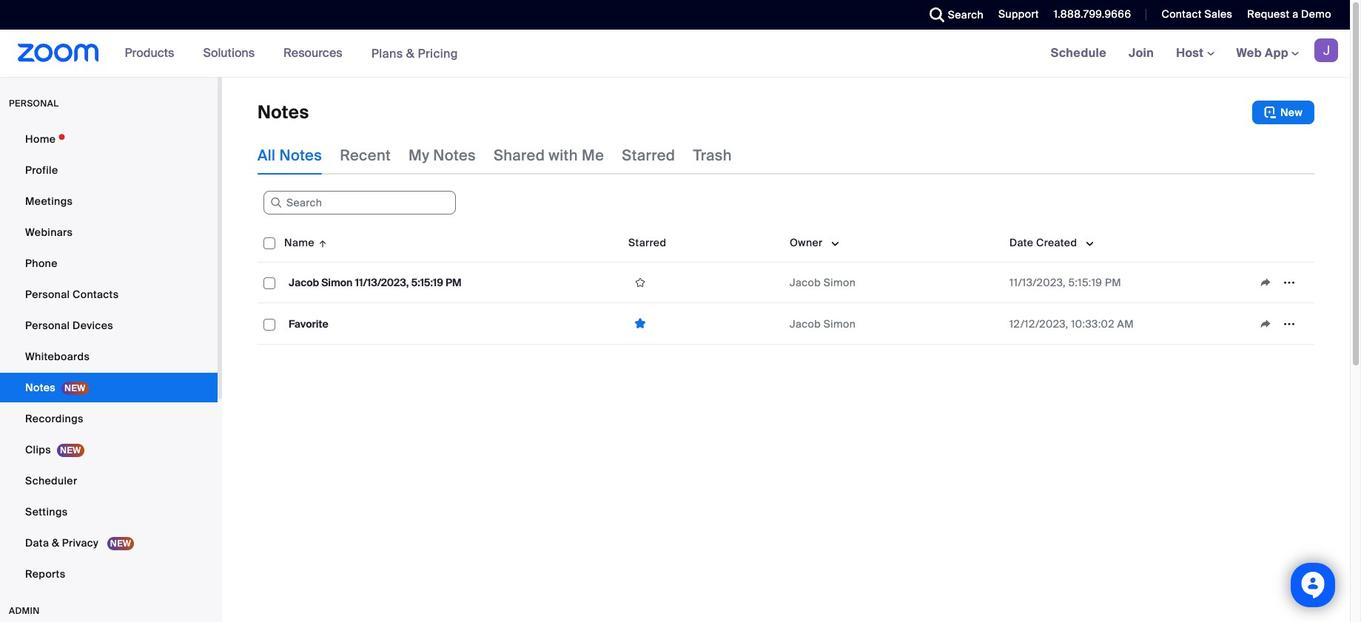 Task type: locate. For each thing, give the bounding box(es) containing it.
contacts
[[73, 288, 119, 301]]

name
[[284, 236, 315, 249]]

notes right my
[[433, 146, 476, 165]]

starred inside tabs of all notes page tab list
[[622, 146, 675, 165]]

0 vertical spatial starred
[[622, 146, 675, 165]]

2 personal from the top
[[25, 319, 70, 332]]

support
[[999, 7, 1039, 21]]

a
[[1293, 7, 1299, 21]]

clips
[[25, 443, 51, 457]]

simon
[[321, 276, 353, 289], [824, 276, 856, 289], [824, 317, 856, 331]]

contact sales
[[1162, 7, 1233, 21]]

& right data
[[52, 537, 59, 550]]

0 vertical spatial personal
[[25, 288, 70, 301]]

1 pm from the left
[[446, 276, 462, 289]]

&
[[406, 46, 415, 61], [52, 537, 59, 550]]

2 jacob simon from the top
[[790, 317, 856, 331]]

application for 11/13/2023, 5:15:19 pm
[[1254, 272, 1309, 294]]

0 vertical spatial share image
[[1254, 276, 1278, 289]]

admin
[[9, 606, 40, 617]]

1 share image from the top
[[1254, 276, 1278, 289]]

request a demo link
[[1237, 0, 1350, 30], [1248, 7, 1332, 21]]

request a demo
[[1248, 7, 1332, 21]]

0 vertical spatial jacob simon
[[790, 276, 856, 289]]

0 horizontal spatial &
[[52, 537, 59, 550]]

jacob simon 11/13/2023, 5:15:19 pm unstarred image
[[629, 276, 652, 289]]

owner
[[790, 236, 823, 249]]

0 horizontal spatial 11/13/2023,
[[355, 276, 409, 289]]

1 horizontal spatial &
[[406, 46, 415, 61]]

personal
[[25, 288, 70, 301], [25, 319, 70, 332]]

0 horizontal spatial pm
[[446, 276, 462, 289]]

notes up recordings
[[25, 381, 56, 395]]

personal menu menu
[[0, 124, 218, 591]]

1 personal from the top
[[25, 288, 70, 301]]

application for 12/12/2023, 10:33:02 am
[[1254, 313, 1309, 335]]

& inside product information navigation
[[406, 46, 415, 61]]

share image
[[1254, 276, 1278, 289], [1254, 317, 1278, 331]]

0 vertical spatial &
[[406, 46, 415, 61]]

jacob simon for 12/12/2023,
[[790, 317, 856, 331]]

solutions
[[203, 45, 255, 61]]

1 vertical spatial share image
[[1254, 317, 1278, 331]]

support link
[[988, 0, 1043, 30], [999, 7, 1039, 21]]

5:15:19
[[411, 276, 443, 289], [1069, 276, 1103, 289]]

settings link
[[0, 498, 218, 527]]

1 11/13/2023, from the left
[[355, 276, 409, 289]]

schedule
[[1051, 45, 1107, 61]]

search button
[[919, 0, 988, 30]]

jacob simon
[[790, 276, 856, 289], [790, 317, 856, 331]]

starred inside application
[[629, 236, 667, 249]]

& right plans
[[406, 46, 415, 61]]

1 vertical spatial personal
[[25, 319, 70, 332]]

0 horizontal spatial 5:15:19
[[411, 276, 443, 289]]

1 jacob simon from the top
[[790, 276, 856, 289]]

notes right all
[[279, 146, 322, 165]]

personal down phone
[[25, 288, 70, 301]]

simon for favorite
[[824, 317, 856, 331]]

phone
[[25, 257, 58, 270]]

all
[[258, 146, 276, 165]]

1 vertical spatial starred
[[629, 236, 667, 249]]

starred up jacob simon 11/13/2023, 5:15:19 pm unstarred image
[[629, 236, 667, 249]]

tabs of all notes page tab list
[[258, 136, 732, 175]]

1 horizontal spatial 11/13/2023,
[[1010, 276, 1066, 289]]

11/13/2023,
[[355, 276, 409, 289], [1010, 276, 1066, 289]]

share image down the more options for jacob simon 11/13/2023, 5:15:19 pm image at the right
[[1254, 317, 1278, 331]]

zoom logo image
[[18, 44, 99, 62]]

jacob simon 11/13/2023, 5:15:19 pm button
[[284, 273, 466, 292]]

notes
[[258, 101, 309, 124], [279, 146, 322, 165], [433, 146, 476, 165], [25, 381, 56, 395]]

starred right me
[[622, 146, 675, 165]]

11/13/2023, inside jacob simon 11/13/2023, 5:15:19 pm button
[[355, 276, 409, 289]]

personal up "whiteboards"
[[25, 319, 70, 332]]

data
[[25, 537, 49, 550]]

favorite button
[[284, 314, 333, 334]]

1 5:15:19 from the left
[[411, 276, 443, 289]]

recordings
[[25, 412, 83, 426]]

banner
[[0, 30, 1350, 78]]

products
[[125, 45, 174, 61]]

jacob
[[289, 276, 319, 289], [790, 276, 821, 289], [790, 317, 821, 331]]

1 horizontal spatial pm
[[1105, 276, 1122, 289]]

schedule link
[[1040, 30, 1118, 77]]

plans & pricing link
[[371, 46, 458, 61], [371, 46, 458, 61]]

phone link
[[0, 249, 218, 278]]

reports
[[25, 568, 65, 581]]

2 share image from the top
[[1254, 317, 1278, 331]]

& for privacy
[[52, 537, 59, 550]]

shared
[[494, 146, 545, 165]]

1 horizontal spatial 5:15:19
[[1069, 276, 1103, 289]]

pm
[[446, 276, 462, 289], [1105, 276, 1122, 289]]

webinars
[[25, 226, 73, 239]]

10:33:02
[[1071, 317, 1115, 331]]

12/12/2023,
[[1010, 317, 1069, 331]]

simon for jacob simon 11/13/2023, 5:15:19 pm
[[824, 276, 856, 289]]

1.888.799.9666 button
[[1043, 0, 1135, 30], [1054, 7, 1132, 21]]

all notes
[[258, 146, 322, 165]]

product information navigation
[[114, 30, 469, 78]]

share image for pm
[[1254, 276, 1278, 289]]

notes link
[[0, 373, 218, 403]]

solutions button
[[203, 30, 261, 77]]

application
[[258, 224, 1326, 356], [1254, 272, 1309, 294], [1254, 313, 1309, 335]]

home
[[25, 133, 56, 146]]

Search text field
[[264, 191, 456, 215]]

contact
[[1162, 7, 1202, 21]]

join
[[1129, 45, 1154, 61]]

jacob simon 11/13/2023, 5:15:19 pm
[[289, 276, 462, 289]]

simon inside jacob simon 11/13/2023, 5:15:19 pm button
[[321, 276, 353, 289]]

contact sales link
[[1151, 0, 1237, 30], [1162, 7, 1233, 21]]

devices
[[73, 319, 113, 332]]

jacob simon for 11/13/2023,
[[790, 276, 856, 289]]

& inside personal menu menu
[[52, 537, 59, 550]]

profile picture image
[[1315, 38, 1339, 62]]

1 vertical spatial jacob simon
[[790, 317, 856, 331]]

recent
[[340, 146, 391, 165]]

starred
[[622, 146, 675, 165], [629, 236, 667, 249]]

1 vertical spatial &
[[52, 537, 59, 550]]

share image up more options for favorite image
[[1254, 276, 1278, 289]]

personal for personal contacts
[[25, 288, 70, 301]]

notes up all notes
[[258, 101, 309, 124]]



Task type: describe. For each thing, give the bounding box(es) containing it.
shared with me
[[494, 146, 604, 165]]

privacy
[[62, 537, 99, 550]]

sales
[[1205, 7, 1233, 21]]

share image for am
[[1254, 317, 1278, 331]]

me
[[582, 146, 604, 165]]

whiteboards link
[[0, 342, 218, 372]]

profile
[[25, 164, 58, 177]]

1.888.799.9666
[[1054, 7, 1132, 21]]

web app button
[[1237, 45, 1299, 61]]

host button
[[1176, 45, 1215, 61]]

profile link
[[0, 155, 218, 185]]

my
[[409, 146, 430, 165]]

pricing
[[418, 46, 458, 61]]

banner containing products
[[0, 30, 1350, 78]]

application containing name
[[258, 224, 1326, 356]]

plans
[[371, 46, 403, 61]]

11/13/2023, 5:15:19 pm
[[1010, 276, 1122, 289]]

whiteboards
[[25, 350, 90, 364]]

meetings link
[[0, 187, 218, 216]]

resources
[[284, 45, 343, 61]]

recordings link
[[0, 404, 218, 434]]

2 11/13/2023, from the left
[[1010, 276, 1066, 289]]

more options for jacob simon 11/13/2023, 5:15:19 pm image
[[1278, 276, 1302, 289]]

date
[[1010, 236, 1034, 249]]

with
[[549, 146, 578, 165]]

demo
[[1302, 7, 1332, 21]]

arrow up image
[[315, 234, 328, 252]]

2 5:15:19 from the left
[[1069, 276, 1103, 289]]

resources button
[[284, 30, 349, 77]]

pm inside button
[[446, 276, 462, 289]]

host
[[1176, 45, 1207, 61]]

products button
[[125, 30, 181, 77]]

web
[[1237, 45, 1262, 61]]

scheduler link
[[0, 466, 218, 496]]

more options for favorite image
[[1278, 317, 1302, 331]]

join link
[[1118, 30, 1165, 77]]

plans & pricing
[[371, 46, 458, 61]]

clips link
[[0, 435, 218, 465]]

meetings
[[25, 195, 73, 208]]

date created
[[1010, 236, 1077, 249]]

12/12/2023, 10:33:02 am
[[1010, 317, 1134, 331]]

personal contacts
[[25, 288, 119, 301]]

data & privacy link
[[0, 529, 218, 558]]

& for pricing
[[406, 46, 415, 61]]

search
[[948, 8, 984, 21]]

personal for personal devices
[[25, 319, 70, 332]]

trash
[[693, 146, 732, 165]]

5:15:19 inside button
[[411, 276, 443, 289]]

jacob for favorite
[[790, 317, 821, 331]]

2 pm from the left
[[1105, 276, 1122, 289]]

favorite
[[289, 317, 328, 331]]

webinars link
[[0, 218, 218, 247]]

my notes
[[409, 146, 476, 165]]

home link
[[0, 124, 218, 154]]

jacob inside button
[[289, 276, 319, 289]]

request
[[1248, 7, 1290, 21]]

jacob for jacob simon 11/13/2023, 5:15:19 pm
[[790, 276, 821, 289]]

settings
[[25, 506, 68, 519]]

personal
[[9, 98, 59, 110]]

personal devices
[[25, 319, 113, 332]]

personal devices link
[[0, 311, 218, 341]]

meetings navigation
[[1040, 30, 1350, 78]]

data & privacy
[[25, 537, 101, 550]]

created
[[1037, 236, 1077, 249]]

new button
[[1253, 101, 1315, 124]]

personal contacts link
[[0, 280, 218, 309]]

am
[[1118, 317, 1134, 331]]

web app
[[1237, 45, 1289, 61]]

scheduler
[[25, 475, 77, 488]]

app
[[1265, 45, 1289, 61]]

favorite starred image
[[629, 317, 652, 331]]

new
[[1281, 106, 1303, 119]]

reports link
[[0, 560, 218, 589]]

notes inside "link"
[[25, 381, 56, 395]]



Task type: vqa. For each thing, say whether or not it's contained in the screenshot.
menu item
no



